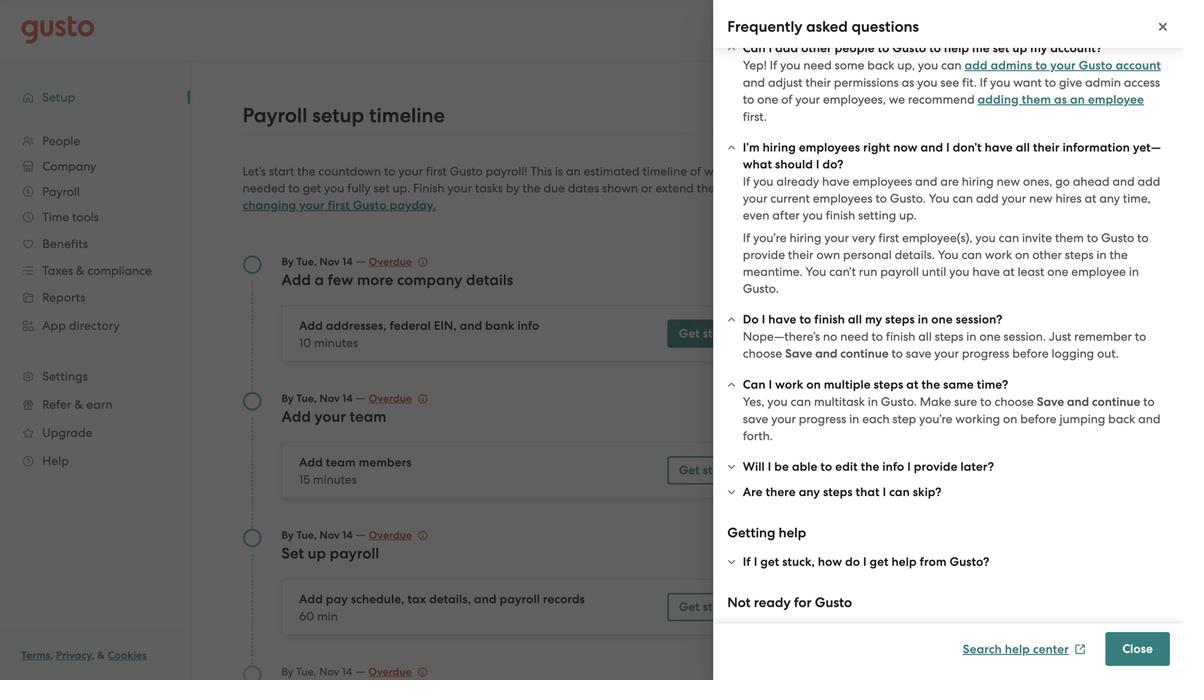 Task type: vqa. For each thing, say whether or not it's contained in the screenshot.
There at the right bottom of the page
yes



Task type: describe. For each thing, give the bounding box(es) containing it.
directory
[[69, 319, 120, 333]]

reports link
[[14, 285, 176, 310]]

just
[[1049, 330, 1072, 344]]

1 horizontal spatial &
[[97, 649, 105, 662]]

personal
[[844, 248, 892, 262]]

records
[[543, 592, 585, 607]]

them inside adding them as an employee first.
[[1022, 92, 1052, 107]]

if you're hiring your very first employee(s), you can invite them to gusto to provide their own personal details. you can work on other steps in the meantime. you can't run payroll until you have at least one employee in gusto.
[[743, 231, 1149, 296]]

earn
[[86, 398, 113, 412]]

gusto inside the if you're hiring your very first employee(s), you can invite them to gusto to provide their own personal details. you can work on other steps in the meantime. you can't run payroll until you have at least one employee in gusto.
[[1102, 231, 1135, 245]]

gusto. inside yes, you can multitask in gusto. make sure to choose save and continue
[[881, 395, 917, 409]]

employees,
[[823, 92, 886, 106]]

0 horizontal spatial payroll
[[330, 545, 380, 563]]

i left "do?"
[[816, 157, 820, 172]]

you're inside the if you're hiring your very first employee(s), you can invite them to gusto to provide their own personal details. you can work on other steps in the meantime. you can't run payroll until you have at least one employee in gusto.
[[754, 231, 787, 245]]

team inside add team members 15 minutes
[[326, 456, 356, 470]]

you inside 'let's start the countdown to your first gusto payroll! this is an estimated                     timeline of what's needed to get you fully set up.'
[[324, 181, 344, 195]]

steps inside nope—there's no need to finish all steps in one session. just remember to choose
[[935, 330, 964, 344]]

schedule,
[[351, 592, 405, 607]]

2 vertical spatial at
[[907, 378, 919, 392]]

your inside save and continue to save your progress before logging out.
[[935, 347, 960, 361]]

forth.
[[743, 429, 773, 443]]

2 vertical spatial you
[[806, 265, 827, 279]]

minutes inside add team members 15 minutes
[[313, 473, 357, 487]]

you'll
[[987, 221, 1016, 235]]

there
[[766, 485, 796, 500]]

1 vertical spatial any
[[799, 485, 821, 500]]

start
[[269, 164, 294, 178]]

add for add a few more company details
[[282, 272, 311, 289]]

is
[[555, 164, 563, 178]]

tax
[[408, 592, 426, 607]]

and inside yep! if you need some back up, you can add admins to your gusto account and adjust their permissions as you see fit. if you want to give admin access to one of your employees, we recommend
[[743, 75, 766, 90]]

add for add pay schedule, tax details, and payroll records 60 min
[[299, 592, 323, 607]]

by tue, nov 14 — for a
[[282, 254, 369, 268]]

if right yep!
[[770, 58, 778, 72]]

session.
[[1004, 330, 1047, 344]]

can left skip?
[[890, 485, 910, 500]]

your inside 'let's start the countdown to your first gusto payroll! this is an estimated                     timeline of what's needed to get you fully set up.'
[[399, 164, 423, 178]]

progress inside to save your progress in each step you're working on before jumping back and forth.
[[799, 412, 847, 426]]

4 nov from the top
[[319, 666, 340, 678]]

in inside nope—there's no need to finish all steps in one session. just remember to choose
[[967, 330, 977, 344]]

your down "adjust"
[[796, 92, 821, 106]]

can inside yes, you can multitask in gusto. make sure to choose save and continue
[[791, 395, 812, 409]]

get for add your team
[[679, 463, 700, 478]]

set inside 'let's start the countdown to your first gusto payroll! this is an estimated                     timeline of what's needed to get you fully set up.'
[[374, 181, 390, 195]]

by for set up payroll
[[282, 529, 294, 542]]

get for set up payroll
[[679, 600, 700, 615]]

can down everything
[[962, 248, 983, 262]]

how
[[818, 555, 843, 569]]

circle blank image
[[243, 665, 262, 681]]

able
[[792, 460, 818, 474]]

time?
[[977, 378, 1009, 392]]

admins
[[991, 58, 1033, 73]]

0 vertical spatial new
[[997, 175, 1021, 189]]

hiring inside the if you're hiring your very first employee(s), you can invite them to gusto to provide their own personal details. you can work on other steps in the meantime. you can't run payroll until you have at least one employee in gusto.
[[790, 231, 822, 245]]

i'm
[[743, 140, 760, 155]]

first inside 'let's start the countdown to your first gusto payroll! this is an estimated                     timeline of what's needed to get you fully set up.'
[[426, 164, 447, 178]]

working
[[956, 412, 1001, 426]]

i right "do"
[[864, 555, 867, 569]]

work inside the if you're hiring your very first employee(s), you can invite them to gusto to provide their own personal details. you can work on other steps in the meantime. you can't run payroll until you have at least one employee in gusto.
[[986, 248, 1013, 262]]

14 for few
[[343, 256, 353, 268]]

steps up each
[[874, 378, 904, 392]]

account menu element
[[913, 0, 1164, 60]]

i down nope—there's
[[769, 378, 773, 392]]

settings link
[[14, 364, 176, 389]]

up. inside 'let's start the countdown to your first gusto payroll! this is an estimated                     timeline of what's needed to get you fully set up.'
[[393, 181, 410, 195]]

adjust
[[768, 75, 803, 90]]

first inside download our handy checklist of everything you'll need to get set up for your first payroll.
[[989, 238, 1010, 252]]

i right do at the top right of the page
[[762, 312, 766, 327]]

your up even
[[743, 191, 768, 206]]

2 by from the left
[[729, 181, 742, 195]]

up. inside if you already have employees and are hiring new ones, go ahead and add your current employees to gusto. you can add your new hires at any time, even after you finish setting up.
[[900, 208, 917, 222]]

one up nope—there's no need to finish all steps in one session. just remember to choose
[[932, 312, 953, 327]]

reports
[[42, 291, 86, 305]]

nov for up
[[320, 529, 340, 542]]

0 horizontal spatial up
[[308, 545, 326, 563]]

one inside yep! if you need some back up, you can add admins to your gusto account and adjust their permissions as you see fit. if you want to give admin access to one of your employees, we recommend
[[758, 92, 779, 106]]

you up recommend
[[918, 75, 938, 90]]

i down the "step"
[[908, 460, 911, 474]]

i down getting
[[754, 555, 758, 569]]

1 horizontal spatial my
[[1031, 41, 1048, 55]]

0 horizontal spatial work
[[776, 378, 804, 392]]

you down can i add other people to gusto to help me set up my account? at the right of the page
[[918, 58, 939, 72]]

your right changing
[[299, 198, 325, 213]]

search help center
[[963, 642, 1069, 657]]

choose inside yes, you can multitask in gusto. make sure to choose save and continue
[[995, 395, 1034, 409]]

the inside the if you're hiring your very first employee(s), you can invite them to gusto to provide their own personal details. you can work on other steps in the meantime. you can't run payroll until you have at least one employee in gusto.
[[1110, 248, 1128, 262]]

get left stuck,
[[761, 555, 780, 569]]

help left center
[[1005, 642, 1031, 657]]

payroll inside add pay schedule, tax details, and payroll records 60 min
[[500, 592, 540, 607]]

frequently asked questions
[[728, 18, 920, 36]]

1 started from the top
[[703, 327, 745, 341]]

get inside download our handy checklist of everything you'll need to get set up for your first payroll.
[[1065, 221, 1083, 235]]

of inside 'let's start the countdown to your first gusto payroll! this is an estimated                     timeline of what's needed to get you fully set up.'
[[690, 164, 702, 178]]

2 , from the left
[[92, 649, 95, 662]]

what
[[925, 179, 960, 195]]

our
[[986, 204, 1005, 218]]

can for can i work on multiple steps at the same time?
[[743, 378, 766, 392]]

add down frequently
[[776, 41, 799, 55]]

from
[[920, 555, 947, 569]]

to inside to save your progress in each step you're working on before jumping back and forth.
[[1144, 395, 1155, 409]]

fit.
[[963, 75, 977, 90]]

download for download checklist
[[942, 260, 1001, 275]]

gusto up up,
[[893, 41, 927, 55]]

set for can i add other people to gusto to help me set up my account?
[[993, 41, 1010, 55]]

1 vertical spatial employees
[[853, 175, 913, 189]]

tue, for your
[[297, 392, 317, 405]]

can left invite on the top right of page
[[999, 231, 1020, 245]]

add admins to your gusto account link
[[965, 58, 1162, 73]]

help left me
[[945, 41, 970, 55]]

and left the are
[[916, 175, 938, 189]]

set for download our handy checklist of everything you'll need to get set up for your first payroll.
[[1086, 221, 1102, 235]]

logging
[[1052, 347, 1095, 361]]

very
[[852, 231, 876, 245]]

to inside yes, you can multitask in gusto. make sure to choose save and continue
[[981, 395, 992, 409]]

your inside to save your progress in each step you're working on before jumping back and forth.
[[772, 412, 796, 426]]

gusto. inside the if you're hiring your very first employee(s), you can invite them to gusto to provide their own personal details. you can work on other steps in the meantime. you can't run payroll until you have at least one employee in gusto.
[[743, 282, 779, 296]]

will
[[743, 460, 765, 474]]

on inside the if you're hiring your very first employee(s), you can invite them to gusto to provide their own personal details. you can work on other steps in the meantime. you can't run payroll until you have at least one employee in gusto.
[[1016, 248, 1030, 262]]

15
[[299, 473, 310, 487]]

0 vertical spatial team
[[350, 408, 387, 426]]

details
[[466, 272, 514, 289]]

finish for have
[[815, 312, 845, 327]]

let's
[[243, 164, 266, 178]]

14 for team
[[343, 392, 353, 405]]

— for few
[[356, 254, 366, 268]]

1 horizontal spatial save
[[1037, 395, 1065, 409]]

get started for team
[[679, 463, 745, 478]]

save inside to save your progress in each step you're working on before jumping back and forth.
[[743, 412, 769, 426]]

extend
[[656, 181, 694, 195]]

remember
[[1075, 330, 1133, 344]]

want
[[1014, 75, 1042, 90]]

gusto down how
[[815, 595, 853, 611]]

the up make
[[922, 378, 941, 392]]

you up "adjust"
[[781, 58, 801, 72]]

help left the from
[[892, 555, 917, 569]]

you up adding
[[991, 75, 1011, 90]]

get inside 'let's start the countdown to your first gusto payroll! this is an estimated                     timeline of what's needed to get you fully set up.'
[[303, 181, 321, 195]]

all for do i have to finish all my steps in one session?
[[848, 312, 863, 327]]

members
[[359, 456, 412, 470]]

list containing benefits
[[0, 128, 190, 475]]

14 for payroll
[[343, 529, 353, 542]]

overdue button for payroll
[[369, 527, 428, 544]]

10
[[299, 336, 311, 350]]

no
[[823, 330, 838, 344]]

frequently
[[728, 18, 803, 36]]

let's start the countdown to your first gusto payroll! this is an estimated                     timeline of what's needed to get you fully set up.
[[243, 164, 740, 195]]

1 horizontal spatial ready
[[1014, 179, 1051, 195]]

all inside the "i'm hiring employees right now and i don't have all their information yet— what should i do?"
[[1016, 140, 1031, 155]]

1 , from the left
[[51, 649, 53, 662]]

1 horizontal spatial continue
[[1093, 395, 1141, 409]]

faqs button
[[1099, 106, 1145, 123]]

have inside the "i'm hiring employees right now and i don't have all their information yet— what should i do?"
[[985, 140, 1013, 155]]

nope—there's
[[743, 330, 821, 344]]

started for set up payroll
[[703, 600, 745, 615]]

be
[[775, 460, 789, 474]]

hires
[[1056, 191, 1082, 206]]

gusto inside 'let's start the countdown to your first gusto payroll! this is an estimated                     timeline of what's needed to get you fully set up.'
[[450, 164, 483, 178]]

one inside the if you're hiring your very first employee(s), you can invite them to gusto to provide their own personal details. you can work on other steps in the meantime. you can't run payroll until you have at least one employee in gusto.
[[1048, 265, 1069, 279]]

you right the until
[[950, 265, 970, 279]]

0 horizontal spatial my
[[866, 312, 883, 327]]

you down our
[[976, 231, 996, 245]]

steps up nope—there's no need to finish all steps in one session. just remember to choose
[[886, 312, 915, 327]]

employees inside the "i'm hiring employees right now and i don't have all their information yet— what should i do?"
[[799, 140, 861, 155]]

you for gusto.
[[929, 191, 950, 206]]

on inside to save your progress in each step you're working on before jumping back and forth.
[[1004, 412, 1018, 426]]

4 by from the top
[[282, 666, 294, 678]]

overdue for few
[[369, 256, 412, 268]]

to inside save and continue to save your progress before logging out.
[[892, 347, 904, 361]]

progress inside save and continue to save your progress before logging out.
[[962, 347, 1010, 361]]

steps down edit
[[824, 485, 853, 500]]

session?
[[956, 312, 1003, 327]]

overdue button for team
[[369, 390, 428, 407]]

due
[[544, 181, 565, 195]]

i left don't
[[947, 140, 950, 155]]

first inside the finish your tasks by the due dates shown or extend them by changing your first gusto payday.
[[328, 198, 350, 213]]

payroll inside the if you're hiring your very first employee(s), you can invite them to gusto to provide their own personal details. you can work on other steps in the meantime. you can't run payroll until you have at least one employee in gusto.
[[881, 265, 919, 279]]

finish for need
[[886, 330, 916, 344]]

add up you'll
[[977, 191, 999, 206]]

you're inside to save your progress in each step you're working on before jumping back and forth.
[[920, 412, 953, 426]]

if for stuck,
[[743, 555, 751, 569]]

need inside yep! if you need some back up, you can add admins to your gusto account and adjust their permissions as you see fit. if you want to give admin access to one of your employees, we recommend
[[804, 58, 832, 72]]

upgrade link
[[14, 420, 176, 446]]

set up payroll
[[282, 545, 380, 563]]

i right that
[[883, 485, 887, 500]]

provide inside the if you're hiring your very first employee(s), you can invite them to gusto to provide their own personal details. you can work on other steps in the meantime. you can't run payroll until you have at least one employee in gusto.
[[743, 248, 785, 262]]

same
[[944, 378, 974, 392]]

first inside the if you're hiring your very first employee(s), you can invite them to gusto to provide their own personal details. you can work on other steps in the meantime. you can't run payroll until you have at least one employee in gusto.
[[879, 231, 900, 245]]

if right fit.
[[980, 75, 988, 90]]

up for my
[[1013, 41, 1028, 55]]

cookies button
[[108, 647, 147, 664]]

and up the "jumping"
[[1068, 395, 1090, 409]]

questions
[[852, 18, 920, 36]]

get started button for add your team
[[668, 457, 756, 485]]

by tue, nov 14 — for up
[[282, 528, 369, 542]]

if for your
[[743, 231, 751, 245]]

and down no
[[816, 347, 838, 361]]

before inside to save your progress in each step you're working on before jumping back and forth.
[[1021, 412, 1057, 426]]

— for payroll
[[356, 528, 366, 542]]

started for add your team
[[703, 463, 745, 478]]

and inside the "i'm hiring employees right now and i don't have all their information yet— what should i do?"
[[921, 140, 944, 155]]

don't
[[953, 140, 982, 155]]

more
[[357, 272, 394, 289]]

yet—
[[1134, 140, 1162, 155]]

after
[[773, 208, 800, 222]]

for inside 'dialog main content' element
[[794, 595, 812, 611]]

add a few more company details
[[282, 272, 514, 289]]

multiple
[[824, 378, 871, 392]]

if for have
[[743, 175, 751, 189]]

tasks
[[475, 181, 503, 195]]

people
[[835, 41, 875, 55]]

by for add your team
[[282, 392, 294, 405]]

add for add your team
[[282, 408, 311, 426]]

1 horizontal spatial provide
[[914, 460, 958, 474]]

of inside yep! if you need some back up, you can add admins to your gusto account and adjust their permissions as you see fit. if you want to give admin access to one of your employees, we recommend
[[782, 92, 793, 106]]

timeline inside 'let's start the countdown to your first gusto payroll! this is an estimated                     timeline of what's needed to get you fully set up.'
[[643, 164, 687, 178]]

get right "do"
[[870, 555, 889, 569]]

up for for
[[925, 238, 940, 252]]

finish inside if you already have employees and are hiring new ones, go ahead and add your current employees to gusto. you can add your new hires at any time, even after you finish setting up.
[[826, 208, 856, 222]]

i left be
[[768, 460, 772, 474]]

tue, for a
[[297, 256, 317, 268]]

give
[[1060, 75, 1083, 90]]

changing
[[243, 198, 296, 213]]

download our handy checklist of everything you'll need to get set up for your first payroll.
[[925, 204, 1107, 252]]

payroll setup timeline
[[243, 104, 445, 128]]

pay
[[326, 592, 348, 607]]

tue, for up
[[297, 529, 317, 542]]

0 vertical spatial continue
[[841, 347, 889, 361]]

1 vertical spatial on
[[807, 378, 821, 392]]

first.
[[743, 110, 767, 124]]

of inside download our handy checklist of everything you'll need to get set up for your first payroll.
[[1096, 204, 1107, 218]]

details.
[[895, 248, 935, 262]]

1 get from the top
[[679, 327, 700, 341]]

add for add addresses, federal ein, and bank info 10 minutes
[[299, 319, 323, 333]]

your left tasks
[[448, 181, 472, 195]]

add addresses, federal ein, and bank info 10 minutes
[[299, 319, 540, 350]]

add up "time,"
[[1138, 175, 1161, 189]]

employee inside adding them as an employee first.
[[1089, 92, 1145, 107]]

them for payday.
[[697, 181, 726, 195]]

have up nope—there's
[[769, 312, 797, 327]]



Task type: locate. For each thing, give the bounding box(es) containing it.
first right very
[[879, 231, 900, 245]]

0 horizontal spatial as
[[902, 75, 915, 90]]

3 14 from the top
[[343, 529, 353, 542]]

company
[[397, 272, 463, 289]]

as inside adding them as an employee first.
[[1055, 92, 1068, 107]]

current
[[771, 191, 810, 206]]

2 started from the top
[[703, 463, 745, 478]]

save
[[906, 347, 932, 361], [743, 412, 769, 426]]

what to have ready
[[925, 179, 1051, 195]]

timeline right setup in the left of the page
[[369, 104, 445, 128]]

2 nov from the top
[[320, 392, 340, 405]]

& inside gusto navigation element
[[75, 398, 83, 412]]

1 horizontal spatial new
[[1030, 191, 1053, 206]]

their inside the "i'm hiring employees right now and i don't have all their information yet— what should i do?"
[[1034, 140, 1060, 155]]

not
[[728, 595, 751, 611]]

add inside yep! if you need some back up, you can add admins to your gusto account and adjust their permissions as you see fit. if you want to give admin access to one of your employees, we recommend
[[965, 58, 988, 73]]

— for team
[[356, 391, 366, 405]]

3 nov from the top
[[320, 529, 340, 542]]

list
[[0, 128, 190, 475]]

1 vertical spatial can
[[743, 378, 766, 392]]

0 horizontal spatial save
[[786, 347, 813, 361]]

one right least
[[1048, 265, 1069, 279]]

3 by tue, nov 14 — from the top
[[282, 528, 369, 542]]

edit
[[836, 460, 858, 474]]

minutes right 15
[[313, 473, 357, 487]]

up inside download our handy checklist of everything you'll need to get set up for your first payroll.
[[925, 238, 940, 252]]

download
[[925, 204, 983, 218], [942, 260, 1001, 275]]

0 vertical spatial up.
[[393, 181, 410, 195]]

0 vertical spatial up
[[1013, 41, 1028, 55]]

set right me
[[993, 41, 1010, 55]]

an inside adding them as an employee first.
[[1071, 92, 1086, 107]]

can't
[[830, 265, 856, 279]]

set inside download our handy checklist of everything you'll need to get set up for your first payroll.
[[1086, 221, 1102, 235]]

0 vertical spatial started
[[703, 327, 745, 341]]

info right edit
[[883, 460, 905, 474]]

can
[[942, 58, 962, 72], [953, 191, 974, 206], [999, 231, 1020, 245], [962, 248, 983, 262], [791, 395, 812, 409], [890, 485, 910, 500]]

your down ones,
[[1002, 191, 1027, 206]]

have left least
[[973, 265, 1000, 279]]

you inside yes, you can multitask in gusto. make sure to choose save and continue
[[768, 395, 788, 409]]

hiring inside the "i'm hiring employees right now and i don't have all their information yet— what should i do?"
[[763, 140, 796, 155]]

your up give
[[1051, 58, 1076, 73]]

1 vertical spatial of
[[690, 164, 702, 178]]

skip?
[[913, 485, 942, 500]]

nov for a
[[320, 256, 340, 268]]

me
[[973, 41, 990, 55]]

employee inside the if you're hiring your very first employee(s), you can invite them to gusto to provide their own personal details. you can work on other steps in the meantime. you can't run payroll until you have at least one employee in gusto.
[[1072, 265, 1127, 279]]

by right circle blank icon
[[282, 666, 294, 678]]

by tue, nov 14 — up a
[[282, 254, 369, 268]]

1 by from the left
[[506, 181, 520, 195]]

for inside download our handy checklist of everything you'll need to get set up for your first payroll.
[[943, 238, 958, 252]]

2 14 from the top
[[343, 392, 353, 405]]

0 vertical spatial an
[[1071, 92, 1086, 107]]

0 vertical spatial &
[[75, 398, 83, 412]]

info inside 'dialog main content' element
[[883, 460, 905, 474]]

close button
[[1106, 633, 1171, 666]]

1 vertical spatial at
[[1003, 265, 1015, 279]]

1 vertical spatial ready
[[754, 595, 791, 611]]

1 horizontal spatial choose
[[995, 395, 1034, 409]]

ready right the not
[[754, 595, 791, 611]]

1 can from the top
[[743, 41, 766, 55]]

up inside 'dialog main content' element
[[1013, 41, 1028, 55]]

other inside the if you're hiring your very first employee(s), you can invite them to gusto to provide their own personal details. you can work on other steps in the meantime. you can't run payroll until you have at least one employee in gusto.
[[1033, 248, 1063, 262]]

my up add admins to your gusto account link
[[1031, 41, 1048, 55]]

2 horizontal spatial all
[[1016, 140, 1031, 155]]

by down payroll!
[[506, 181, 520, 195]]

have inside the if you're hiring your very first employee(s), you can invite them to gusto to provide their own personal details. you can work on other steps in the meantime. you can't run payroll until you have at least one employee in gusto.
[[973, 265, 1000, 279]]

gusto. inside if you already have employees and are hiring new ones, go ahead and add your current employees to gusto. you can add your new hires at any time, even after you finish setting up.
[[890, 191, 926, 206]]

frequently asked questions dialog
[[714, 0, 1185, 681]]

1 vertical spatial choose
[[995, 395, 1034, 409]]

the
[[297, 164, 316, 178], [523, 181, 541, 195], [1110, 248, 1128, 262], [922, 378, 941, 392], [861, 460, 880, 474]]

can for can i add other people to gusto to help me set up my account?
[[743, 41, 766, 55]]

already
[[777, 175, 820, 189]]

help up stuck,
[[779, 525, 807, 541]]

set inside 'dialog main content' element
[[993, 41, 1010, 55]]

you're
[[754, 231, 787, 245], [920, 412, 953, 426]]

2 horizontal spatial them
[[1056, 231, 1084, 245]]

nope—there's no need to finish all steps in one session. just remember to choose
[[743, 330, 1147, 361]]

and right ein,
[[460, 319, 483, 333]]

employee
[[1089, 92, 1145, 107], [1072, 265, 1127, 279]]

nov up the set up payroll
[[320, 529, 340, 542]]

need up the payroll.
[[1019, 221, 1047, 235]]

2 get from the top
[[679, 463, 700, 478]]

0 horizontal spatial for
[[794, 595, 812, 611]]

1 vertical spatial them
[[697, 181, 726, 195]]

run
[[859, 265, 878, 279]]

gusto inside the finish your tasks by the due dates shown or extend them by changing your first gusto payday.
[[353, 198, 387, 213]]

0 vertical spatial back
[[868, 58, 895, 72]]

continue
[[841, 347, 889, 361], [1093, 395, 1141, 409]]

1 vertical spatial hiring
[[962, 175, 994, 189]]

0 horizontal spatial progress
[[799, 412, 847, 426]]

their left own in the top right of the page
[[788, 248, 814, 262]]

by tue, nov 14 — up the set up payroll
[[282, 528, 369, 542]]

all for nope—there's no need to finish all steps in one session. just remember to choose
[[919, 330, 932, 344]]

hiring right the are
[[962, 175, 994, 189]]

in inside to save your progress in each step you're working on before jumping back and forth.
[[850, 412, 860, 426]]

download checklist link
[[925, 260, 1053, 275]]

as inside yep! if you need some back up, you can add admins to your gusto account and adjust their permissions as you see fit. if you want to give admin access to one of your employees, we recommend
[[902, 75, 915, 90]]

3 get started from the top
[[679, 600, 745, 615]]

details,
[[429, 592, 471, 607]]

1 vertical spatial need
[[1019, 221, 1047, 235]]

download for download our handy checklist of everything you'll need to get set up for your first payroll.
[[925, 204, 983, 218]]

up right set
[[308, 545, 326, 563]]

0 vertical spatial timeline
[[369, 104, 445, 128]]

gusto down fully
[[353, 198, 387, 213]]

this
[[531, 164, 552, 178]]

your up add team members 15 minutes
[[315, 408, 346, 426]]

2 horizontal spatial need
[[1019, 221, 1047, 235]]

2 get started from the top
[[679, 463, 745, 478]]

home image
[[21, 16, 94, 44]]

1 vertical spatial provide
[[914, 460, 958, 474]]

are
[[941, 175, 959, 189]]

i'm hiring employees right now and i don't have all their information yet— what should i do?
[[743, 140, 1162, 172]]

their inside the if you're hiring your very first employee(s), you can invite them to gusto to provide their own personal details. you can work on other steps in the meantime. you can't run payroll until you have at least one employee in gusto.
[[788, 248, 814, 262]]

1 vertical spatial my
[[866, 312, 883, 327]]

0 vertical spatial them
[[1022, 92, 1052, 107]]

gusto up the admin
[[1079, 58, 1113, 73]]

overdue for team
[[369, 392, 412, 405]]

you down own in the top right of the page
[[806, 265, 827, 279]]

you for details.
[[938, 248, 959, 262]]

0 vertical spatial checklist
[[1046, 204, 1093, 218]]

& left earn
[[75, 398, 83, 412]]

dialog main content element
[[714, 0, 1185, 681]]

add inside add pay schedule, tax details, and payroll records 60 min
[[299, 592, 323, 607]]

3 get started button from the top
[[668, 593, 756, 622]]

save down nope—there's
[[786, 347, 813, 361]]

2 get started button from the top
[[668, 457, 756, 485]]

their
[[806, 75, 831, 90], [1034, 140, 1060, 155], [788, 248, 814, 262]]

can down the are
[[953, 191, 974, 206]]

account
[[1116, 58, 1162, 73]]

steps right the payroll.
[[1066, 248, 1094, 262]]

bank
[[486, 319, 515, 333]]

back inside yep! if you need some back up, you can add admins to your gusto account and adjust their permissions as you see fit. if you want to give admin access to one of your employees, we recommend
[[868, 58, 895, 72]]

2 horizontal spatial set
[[1086, 221, 1102, 235]]

have up our
[[980, 179, 1011, 195]]

you
[[781, 58, 801, 72], [918, 58, 939, 72], [918, 75, 938, 90], [991, 75, 1011, 90], [754, 175, 774, 189], [324, 181, 344, 195], [803, 208, 823, 222], [976, 231, 996, 245], [950, 265, 970, 279], [768, 395, 788, 409]]

yep!
[[743, 58, 767, 72]]

1 tue, from the top
[[297, 256, 317, 268]]

1 14 from the top
[[343, 256, 353, 268]]

info inside add addresses, federal ein, and bank info 10 minutes
[[518, 319, 540, 333]]

add for add team members 15 minutes
[[299, 456, 323, 470]]

nov for your
[[320, 392, 340, 405]]

set down ahead
[[1086, 221, 1102, 235]]

started
[[703, 327, 745, 341], [703, 463, 745, 478], [703, 600, 745, 615]]

14
[[343, 256, 353, 268], [343, 392, 353, 405], [343, 529, 353, 542], [342, 666, 352, 678]]

0 vertical spatial download
[[925, 204, 983, 218]]

1 nov from the top
[[320, 256, 340, 268]]

2 vertical spatial gusto.
[[881, 395, 917, 409]]

1 get started from the top
[[679, 327, 745, 341]]

an inside 'let's start the countdown to your first gusto payroll! this is an estimated                     timeline of what's needed to get you fully set up.'
[[566, 164, 581, 178]]

your inside download our handy checklist of everything you'll need to get set up for your first payroll.
[[961, 238, 986, 252]]

0 vertical spatial for
[[943, 238, 958, 252]]

you right after
[[803, 208, 823, 222]]

payroll up pay
[[330, 545, 380, 563]]

4 by tue, nov 14 — from the top
[[282, 665, 369, 679]]

needed
[[243, 181, 286, 195]]

need inside download our handy checklist of everything you'll need to get set up for your first payroll.
[[1019, 221, 1047, 235]]

0 vertical spatial progress
[[962, 347, 1010, 361]]

0 vertical spatial save
[[786, 347, 813, 361]]

3 by from the top
[[282, 529, 294, 542]]

finish inside nope—there's no need to finish all steps in one session. just remember to choose
[[886, 330, 916, 344]]

yes, you can multitask in gusto. make sure to choose save and continue
[[743, 395, 1141, 409]]

0 vertical spatial as
[[902, 75, 915, 90]]

add inside add addresses, federal ein, and bank info 10 minutes
[[299, 319, 323, 333]]

2 by tue, nov 14 — from the top
[[282, 391, 369, 405]]

access
[[1125, 75, 1161, 90]]

0 vertical spatial need
[[804, 58, 832, 72]]

0 vertical spatial get
[[679, 327, 700, 341]]

1 vertical spatial you're
[[920, 412, 953, 426]]

download inside download our handy checklist of everything you'll need to get set up for your first payroll.
[[925, 204, 983, 218]]

get started button for set up payroll
[[668, 593, 756, 622]]

0 vertical spatial choose
[[743, 347, 783, 361]]

your up own in the top right of the page
[[825, 231, 849, 245]]

3 get from the top
[[679, 600, 700, 615]]

are there any steps that i can skip?
[[743, 485, 942, 500]]

permissions
[[834, 75, 899, 90]]

gusto inside yep! if you need some back up, you can add admins to your gusto account and adjust their permissions as you see fit. if you want to give admin access to one of your employees, we recommend
[[1079, 58, 1113, 73]]

1 vertical spatial timeline
[[643, 164, 687, 178]]

see
[[941, 75, 960, 90]]

gusto?
[[950, 555, 990, 569]]

progress down multitask
[[799, 412, 847, 426]]

1 horizontal spatial back
[[1109, 412, 1136, 426]]

you
[[929, 191, 950, 206], [938, 248, 959, 262], [806, 265, 827, 279]]

save and continue to save your progress before logging out.
[[786, 347, 1120, 361]]

any down able
[[799, 485, 821, 500]]

2 vertical spatial hiring
[[790, 231, 822, 245]]

0 vertical spatial get started button
[[668, 320, 756, 348]]

you right yes,
[[768, 395, 788, 409]]

to inside if you already have employees and are hiring new ones, go ahead and add your current employees to gusto. you can add your new hires at any time, even after you finish setting up.
[[876, 191, 887, 206]]

2 vertical spatial get started
[[679, 600, 745, 615]]

0 vertical spatial minutes
[[314, 336, 358, 350]]

0 horizontal spatial timeline
[[369, 104, 445, 128]]

0 vertical spatial my
[[1031, 41, 1048, 55]]

minutes
[[314, 336, 358, 350], [313, 473, 357, 487]]

1 horizontal spatial save
[[906, 347, 932, 361]]

fully
[[347, 181, 371, 195]]

asked
[[807, 18, 848, 36]]

can inside yep! if you need some back up, you can add admins to your gusto account and adjust their permissions as you see fit. if you want to give admin access to one of your employees, we recommend
[[942, 58, 962, 72]]

1 vertical spatial minutes
[[313, 473, 357, 487]]

3 started from the top
[[703, 600, 745, 615]]

them
[[1022, 92, 1052, 107], [697, 181, 726, 195], [1056, 231, 1084, 245]]

employees up setting
[[853, 175, 913, 189]]

search help center link
[[963, 642, 1086, 657]]

4 14 from the top
[[342, 666, 352, 678]]

0 vertical spatial their
[[806, 75, 831, 90]]

team left members
[[326, 456, 356, 470]]

do i have to finish all my steps in one session?
[[743, 312, 1003, 327]]

add inside add team members 15 minutes
[[299, 456, 323, 470]]

dates
[[568, 181, 600, 195]]

2 vertical spatial of
[[1096, 204, 1107, 218]]

3 tue, from the top
[[297, 529, 317, 542]]

get up changing your first gusto payday. button
[[303, 181, 321, 195]]

checklist down the payroll.
[[1004, 260, 1053, 275]]

gusto down "time,"
[[1102, 231, 1135, 245]]

0 horizontal spatial continue
[[841, 347, 889, 361]]

1 vertical spatial you
[[938, 248, 959, 262]]

continue up can i work on multiple steps at the same time?
[[841, 347, 889, 361]]

2 horizontal spatial at
[[1085, 191, 1097, 206]]

get started for payroll
[[679, 600, 745, 615]]

can up yes,
[[743, 378, 766, 392]]

least
[[1018, 265, 1045, 279]]

ones,
[[1024, 175, 1053, 189]]

at inside the if you're hiring your very first employee(s), you can invite them to gusto to provide their own personal details. you can work on other steps in the meantime. you can't run payroll until you have at least one employee in gusto.
[[1003, 265, 1015, 279]]

first down you'll
[[989, 238, 1010, 252]]

them for own
[[1056, 231, 1084, 245]]

1 horizontal spatial for
[[943, 238, 958, 252]]

to inside download our handy checklist of everything you'll need to get set up for your first payroll.
[[1050, 221, 1062, 235]]

and inside to save your progress in each step you're working on before jumping back and forth.
[[1139, 412, 1161, 426]]

1 vertical spatial up
[[925, 238, 940, 252]]

my down run
[[866, 312, 883, 327]]

steps up save and continue to save your progress before logging out.
[[935, 330, 964, 344]]

minutes inside add addresses, federal ein, and bank info 10 minutes
[[314, 336, 358, 350]]

1 vertical spatial as
[[1055, 92, 1068, 107]]

4 tue, from the top
[[296, 666, 317, 678]]

all inside nope—there's no need to finish all steps in one session. just remember to choose
[[919, 330, 932, 344]]

1 vertical spatial new
[[1030, 191, 1053, 206]]

countdown
[[319, 164, 381, 178]]

1 horizontal spatial up.
[[900, 208, 917, 222]]

1 vertical spatial finish
[[815, 312, 845, 327]]

make
[[920, 395, 952, 409]]

refer & earn link
[[14, 392, 176, 417]]

by for add a few more company details
[[282, 256, 294, 268]]

an right 'is'
[[566, 164, 581, 178]]

back right the "jumping"
[[1109, 412, 1136, 426]]

one down session?
[[980, 330, 1001, 344]]

overdue button for few
[[369, 254, 428, 270]]

before down session.
[[1013, 347, 1049, 361]]

0 horizontal spatial by
[[506, 181, 520, 195]]

0 vertical spatial gusto.
[[890, 191, 926, 206]]

do
[[743, 312, 759, 327]]

2 horizontal spatial up
[[1013, 41, 1028, 55]]

do?
[[823, 157, 844, 172]]

progress up time? at bottom right
[[962, 347, 1010, 361]]

0 horizontal spatial provide
[[743, 248, 785, 262]]

choose inside nope—there's no need to finish all steps in one session. just remember to choose
[[743, 347, 783, 361]]

on up multitask
[[807, 378, 821, 392]]

before inside save and continue to save your progress before logging out.
[[1013, 347, 1049, 361]]

have inside if you already have employees and are hiring new ones, go ahead and add your current employees to gusto. you can add your new hires at any time, even after you finish setting up.
[[823, 175, 850, 189]]

2 can from the top
[[743, 378, 766, 392]]

nov up add your team
[[320, 392, 340, 405]]

payroll
[[243, 104, 308, 128]]

by tue, nov 14 — for your
[[282, 391, 369, 405]]

and inside add addresses, federal ein, and bank info 10 minutes
[[460, 319, 483, 333]]

multitask
[[814, 395, 865, 409]]

your inside the if you're hiring your very first employee(s), you can invite them to gusto to provide their own personal details. you can work on other steps in the meantime. you can't run payroll until you have at least one employee in gusto.
[[825, 231, 849, 245]]

shown
[[602, 181, 638, 195]]

the inside the finish your tasks by the due dates shown or extend them by changing your first gusto payday.
[[523, 181, 541, 195]]

adding
[[978, 92, 1019, 107]]

1 horizontal spatial ,
[[92, 649, 95, 662]]

sure
[[955, 395, 978, 409]]

set
[[282, 545, 304, 563]]

1 vertical spatial before
[[1021, 412, 1057, 426]]

getting
[[728, 525, 776, 541]]

gusto navigation element
[[0, 61, 190, 498]]

in inside yes, you can multitask in gusto. make sure to choose save and continue
[[868, 395, 878, 409]]

hiring up should
[[763, 140, 796, 155]]

you inside if you already have employees and are hiring new ones, go ahead and add your current employees to gusto. you can add your new hires at any time, even after you finish setting up.
[[929, 191, 950, 206]]

60
[[299, 610, 314, 624]]

if you already have employees and are hiring new ones, go ahead and add your current employees to gusto. you can add your new hires at any time, even after you finish setting up.
[[743, 175, 1161, 222]]

one inside nope—there's no need to finish all steps in one session. just remember to choose
[[980, 330, 1001, 344]]

hiring inside if you already have employees and are hiring new ones, go ahead and add your current employees to gusto. you can add your new hires at any time, even after you finish setting up.
[[962, 175, 994, 189]]

0 vertical spatial work
[[986, 248, 1013, 262]]

1 horizontal spatial any
[[1100, 191, 1121, 206]]

get left the not
[[679, 600, 700, 615]]

on right working
[[1004, 412, 1018, 426]]

meantime.
[[743, 265, 803, 279]]

choose
[[743, 347, 783, 361], [995, 395, 1034, 409]]

0 horizontal spatial info
[[518, 319, 540, 333]]

add your team
[[282, 408, 387, 426]]

—
[[356, 254, 366, 268], [356, 391, 366, 405], [356, 528, 366, 542], [355, 665, 366, 679]]

them right invite on the top right of page
[[1056, 231, 1084, 245]]

before
[[1013, 347, 1049, 361], [1021, 412, 1057, 426]]

on
[[1016, 248, 1030, 262], [807, 378, 821, 392], [1004, 412, 1018, 426]]

up,
[[898, 58, 915, 72]]

by down changing
[[282, 256, 294, 268]]

0 horizontal spatial all
[[848, 312, 863, 327]]

can i work on multiple steps at the same time?
[[743, 378, 1009, 392]]

choose down time? at bottom right
[[995, 395, 1034, 409]]

1 vertical spatial save
[[1037, 395, 1065, 409]]

any inside if you already have employees and are hiring new ones, go ahead and add your current employees to gusto. you can add your new hires at any time, even after you finish setting up.
[[1100, 191, 1121, 206]]

by down the what's
[[729, 181, 742, 195]]

as
[[902, 75, 915, 90], [1055, 92, 1068, 107]]

terms link
[[21, 649, 51, 662]]

1 vertical spatial save
[[743, 412, 769, 426]]

and inside add pay schedule, tax details, and payroll records 60 min
[[474, 592, 497, 607]]

0 horizontal spatial set
[[374, 181, 390, 195]]

steps inside the if you're hiring your very first employee(s), you can invite them to gusto to provide their own personal details. you can work on other steps in the meantime. you can't run payroll until you have at least one employee in gusto.
[[1066, 248, 1094, 262]]

0 horizontal spatial other
[[802, 41, 832, 55]]

refer
[[42, 398, 71, 412]]

0 vertical spatial payroll
[[881, 265, 919, 279]]

their right "adjust"
[[806, 75, 831, 90]]

2 vertical spatial set
[[1086, 221, 1102, 235]]

the inside 'let's start the countdown to your first gusto payroll! this is an estimated                     timeline of what's needed to get you fully set up.'
[[297, 164, 316, 178]]

checklist inside download our handy checklist of everything you'll need to get set up for your first payroll.
[[1046, 204, 1093, 218]]

min
[[317, 610, 338, 624]]

admin
[[1086, 75, 1122, 90]]

download up everything
[[925, 204, 983, 218]]

0 vertical spatial info
[[518, 319, 540, 333]]

minutes down 'addresses,'
[[314, 336, 358, 350]]

team
[[350, 408, 387, 426], [326, 456, 356, 470]]

getting help
[[728, 525, 807, 541]]

& left cookies
[[97, 649, 105, 662]]

until
[[922, 265, 947, 279]]

0 horizontal spatial choose
[[743, 347, 783, 361]]

0 vertical spatial set
[[993, 41, 1010, 55]]

2 vertical spatial started
[[703, 600, 745, 615]]

ready inside 'dialog main content' element
[[754, 595, 791, 611]]

2 vertical spatial employees
[[813, 191, 873, 206]]

2 vertical spatial get started button
[[668, 593, 756, 622]]

0 vertical spatial other
[[802, 41, 832, 55]]

0 vertical spatial provide
[[743, 248, 785, 262]]

finish up very
[[826, 208, 856, 222]]

get down "hires"
[[1065, 221, 1083, 235]]

1 vertical spatial payroll
[[330, 545, 380, 563]]

employee up remember
[[1072, 265, 1127, 279]]

1 vertical spatial gusto.
[[743, 282, 779, 296]]

back inside to save your progress in each step you're working on before jumping back and forth.
[[1109, 412, 1136, 426]]

save inside save and continue to save your progress before logging out.
[[906, 347, 932, 361]]

1 by from the top
[[282, 256, 294, 268]]

have down "do?"
[[823, 175, 850, 189]]

save
[[786, 347, 813, 361], [1037, 395, 1065, 409]]

can inside if you already have employees and are hiring new ones, go ahead and add your current employees to gusto. you can add your new hires at any time, even after you finish setting up.
[[953, 191, 974, 206]]

2 by from the top
[[282, 392, 294, 405]]

nov down min
[[319, 666, 340, 678]]

if inside if you already have employees and are hiring new ones, go ahead and add your current employees to gusto. you can add your new hires at any time, even after you finish setting up.
[[743, 175, 751, 189]]

one up first.
[[758, 92, 779, 106]]

1 vertical spatial continue
[[1093, 395, 1141, 409]]

2 vertical spatial get
[[679, 600, 700, 615]]

all up ones,
[[1016, 140, 1031, 155]]

at down ahead
[[1085, 191, 1097, 206]]

as down give
[[1055, 92, 1068, 107]]

you down what
[[754, 175, 774, 189]]

1 vertical spatial other
[[1033, 248, 1063, 262]]

their inside yep! if you need some back up, you can add admins to your gusto account and adjust their permissions as you see fit. if you want to give admin access to one of your employees, we recommend
[[806, 75, 831, 90]]

save up the "jumping"
[[1037, 395, 1065, 409]]

1 vertical spatial checklist
[[1004, 260, 1053, 275]]

i down frequently
[[769, 41, 773, 55]]

finish
[[413, 181, 445, 195]]

1 vertical spatial up.
[[900, 208, 917, 222]]

employees
[[799, 140, 861, 155], [853, 175, 913, 189], [813, 191, 873, 206]]

1 vertical spatial get started
[[679, 463, 745, 478]]

2 tue, from the top
[[297, 392, 317, 405]]

by up set
[[282, 529, 294, 542]]

the right edit
[[861, 460, 880, 474]]

upgrade
[[42, 426, 93, 440]]

0 horizontal spatial &
[[75, 398, 83, 412]]

need inside nope—there's no need to finish all steps in one session. just remember to choose
[[841, 330, 869, 344]]

0 horizontal spatial back
[[868, 58, 895, 72]]

1 by tue, nov 14 — from the top
[[282, 254, 369, 268]]

need left some
[[804, 58, 832, 72]]

help
[[945, 41, 970, 55], [779, 525, 807, 541], [892, 555, 917, 569], [1005, 642, 1031, 657]]

0 vertical spatial you're
[[754, 231, 787, 245]]

help
[[42, 454, 69, 468]]

overdue for payroll
[[369, 529, 412, 542]]

1 get started button from the top
[[668, 320, 756, 348]]

0 horizontal spatial ready
[[754, 595, 791, 611]]

them inside the if you're hiring your very first employee(s), you can invite them to gusto to provide their own personal details. you can work on other steps in the meantime. you can't run payroll until you have at least one employee in gusto.
[[1056, 231, 1084, 245]]

gusto up tasks
[[450, 164, 483, 178]]

and up "time,"
[[1113, 175, 1135, 189]]



